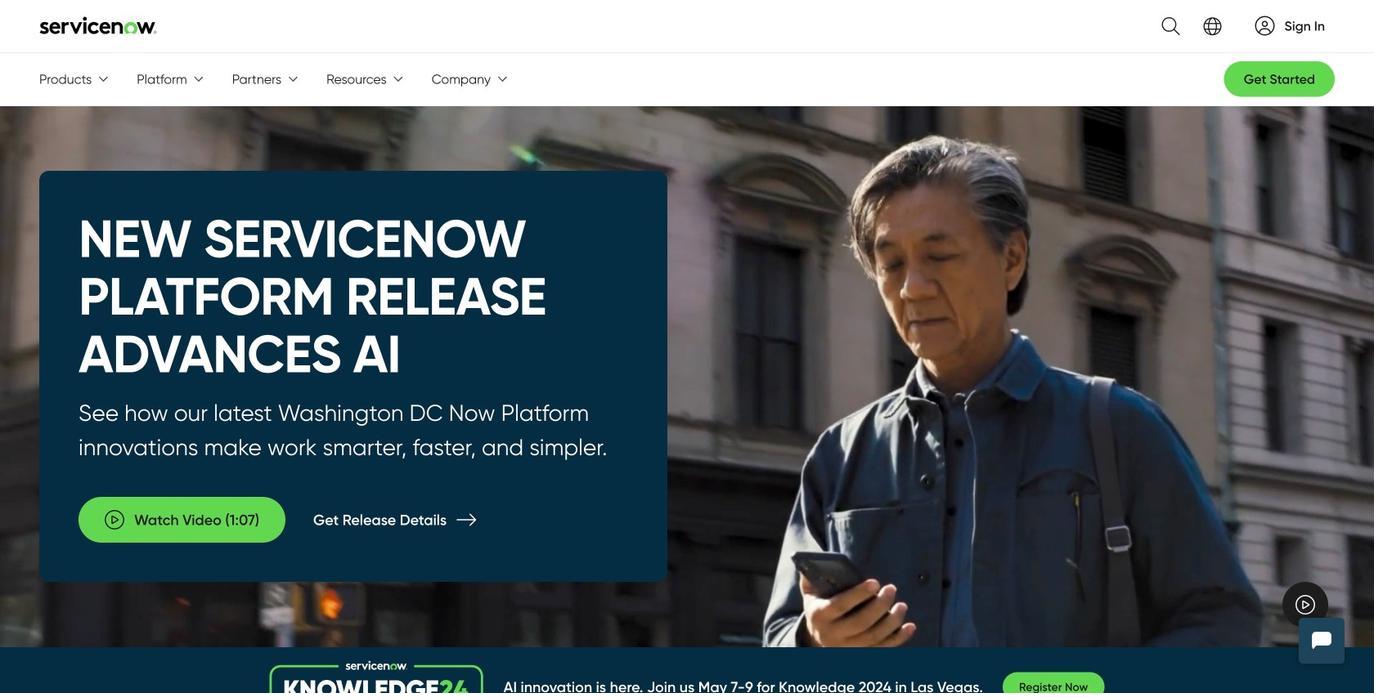 Task type: describe. For each thing, give the bounding box(es) containing it.
play ambient video element
[[1282, 583, 1328, 628]]

arc image
[[1255, 16, 1275, 35]]

servicenow image
[[39, 16, 157, 34]]



Task type: locate. For each thing, give the bounding box(es) containing it.
play ambient video image
[[1296, 596, 1315, 615]]

search image
[[1152, 7, 1180, 45]]



Task type: vqa. For each thing, say whether or not it's contained in the screenshot.
"SERVICENOW" image
yes



